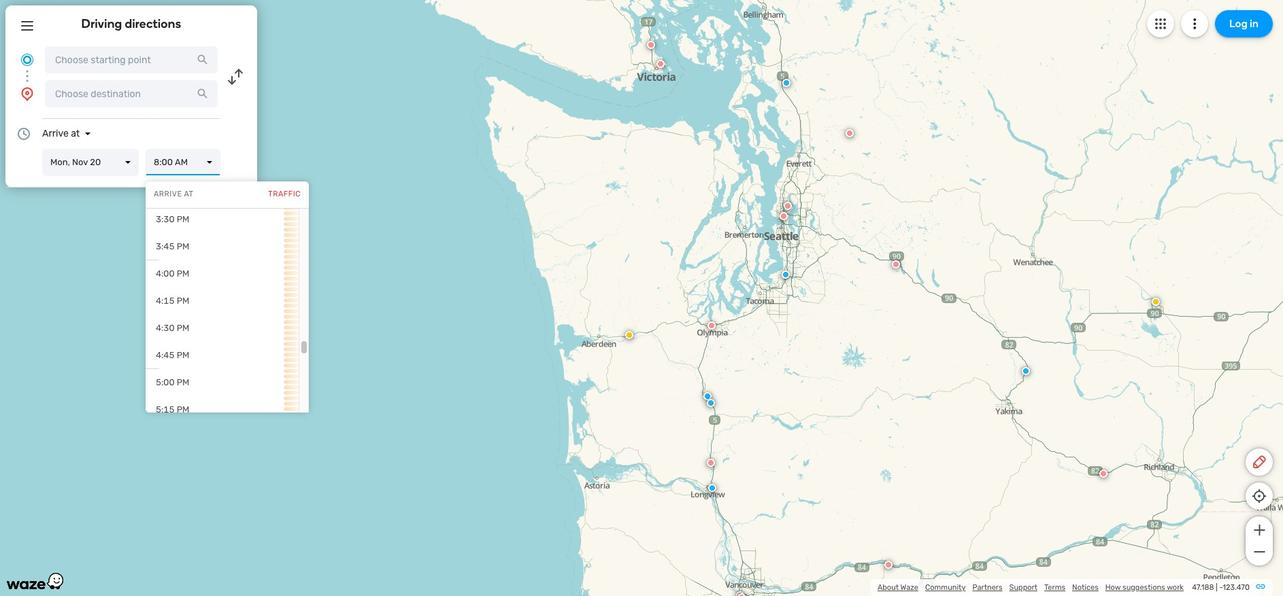 Task type: describe. For each thing, give the bounding box(es) containing it.
pm for 5:00 pm
[[177, 378, 189, 388]]

traffic
[[268, 190, 301, 199]]

4:45 pm
[[156, 350, 189, 361]]

am
[[175, 157, 188, 167]]

4:00 pm
[[156, 269, 189, 279]]

pm for 3:45 pm
[[177, 242, 189, 252]]

Choose destination text field
[[45, 80, 218, 107]]

3:45 pm
[[156, 242, 189, 252]]

terms
[[1044, 584, 1065, 593]]

4:45 pm option
[[146, 342, 299, 369]]

47.188 | -123.470
[[1192, 584, 1250, 593]]

|
[[1216, 584, 1218, 593]]

5:15 pm
[[156, 405, 189, 415]]

4:15 pm option
[[146, 288, 299, 315]]

support link
[[1009, 584, 1038, 593]]

8:00 am list box
[[146, 149, 220, 176]]

-
[[1220, 584, 1223, 593]]

notices link
[[1072, 584, 1099, 593]]

notices
[[1072, 584, 1099, 593]]

4:00
[[156, 269, 174, 279]]

4:45
[[156, 350, 174, 361]]

mon,
[[50, 157, 70, 167]]

4:30 pm option
[[146, 315, 299, 342]]

location image
[[19, 86, 35, 102]]

how
[[1105, 584, 1121, 593]]

support
[[1009, 584, 1038, 593]]

1 vertical spatial arrive
[[154, 190, 182, 199]]

pm for 4:15 pm
[[177, 296, 189, 306]]

4:30
[[156, 323, 174, 333]]

20
[[90, 157, 101, 167]]

1 horizontal spatial hazard image
[[1152, 298, 1160, 306]]

4:15
[[156, 296, 174, 306]]

4:15 pm
[[156, 296, 189, 306]]

about waze link
[[878, 584, 918, 593]]

4:00 pm option
[[146, 261, 299, 288]]

waze
[[901, 584, 918, 593]]

0 horizontal spatial hazard image
[[625, 331, 633, 340]]

0 horizontal spatial arrive
[[42, 128, 69, 139]]

0 horizontal spatial arrive at
[[42, 128, 80, 139]]

1 vertical spatial at
[[184, 190, 194, 199]]

zoom in image
[[1251, 523, 1268, 539]]

0 horizontal spatial police image
[[708, 484, 716, 493]]

suggestions
[[1123, 584, 1165, 593]]

8:00
[[154, 157, 173, 167]]

about waze community partners support terms notices how suggestions work
[[878, 584, 1184, 593]]

47.188
[[1192, 584, 1214, 593]]

partners link
[[973, 584, 1003, 593]]

Choose starting point text field
[[45, 46, 218, 73]]

4:30 pm
[[156, 323, 189, 333]]



Task type: locate. For each thing, give the bounding box(es) containing it.
3:45
[[156, 242, 174, 252]]

clock image
[[16, 126, 32, 142]]

police image
[[782, 271, 790, 279], [1022, 367, 1030, 376], [708, 484, 716, 493]]

0 horizontal spatial at
[[71, 128, 80, 139]]

pm for 4:00 pm
[[177, 269, 189, 279]]

community
[[925, 584, 966, 593]]

driving
[[81, 16, 122, 31]]

work
[[1167, 584, 1184, 593]]

pm right 3:45
[[177, 242, 189, 252]]

current location image
[[19, 52, 35, 68]]

police image
[[782, 79, 791, 87], [704, 393, 712, 401], [707, 399, 715, 408]]

hazard image
[[1152, 298, 1160, 306], [625, 331, 633, 340]]

4 pm from the top
[[177, 296, 189, 306]]

arrive at up mon,
[[42, 128, 80, 139]]

pm right 4:30
[[177, 323, 189, 333]]

directions
[[125, 16, 181, 31]]

7 pm from the top
[[177, 378, 189, 388]]

arrive at up 3:30 pm
[[154, 190, 194, 199]]

pm for 3:30 pm
[[177, 214, 189, 225]]

zoom out image
[[1251, 544, 1268, 561]]

driving directions
[[81, 16, 181, 31]]

1 vertical spatial arrive at
[[154, 190, 194, 199]]

at up 3:30 pm
[[184, 190, 194, 199]]

road closed image
[[657, 60, 665, 68], [846, 129, 854, 137], [784, 202, 792, 210], [780, 212, 788, 220], [892, 261, 900, 269], [708, 322, 716, 330], [707, 459, 715, 467], [1099, 470, 1108, 478], [736, 592, 744, 597]]

1 vertical spatial hazard image
[[625, 331, 633, 340]]

2 vertical spatial police image
[[708, 484, 716, 493]]

pm right 4:00
[[177, 269, 189, 279]]

5:15
[[156, 405, 174, 415]]

pm for 5:15 pm
[[177, 405, 189, 415]]

1 pm from the top
[[177, 214, 189, 225]]

0 vertical spatial hazard image
[[1152, 298, 1160, 306]]

1 horizontal spatial arrive
[[154, 190, 182, 199]]

mon, nov 20 list box
[[42, 149, 139, 176]]

123.470
[[1223, 584, 1250, 593]]

8:00 am
[[154, 157, 188, 167]]

0 vertical spatial road closed image
[[647, 41, 655, 49]]

pm for 4:30 pm
[[177, 323, 189, 333]]

1 vertical spatial road closed image
[[884, 561, 893, 569]]

nov
[[72, 157, 88, 167]]

at
[[71, 128, 80, 139], [184, 190, 194, 199]]

2 pm from the top
[[177, 242, 189, 252]]

2 horizontal spatial police image
[[1022, 367, 1030, 376]]

pm for 4:45 pm
[[177, 350, 189, 361]]

2 vertical spatial road closed image
[[738, 594, 746, 597]]

pm right 3:30
[[177, 214, 189, 225]]

6 pm from the top
[[177, 350, 189, 361]]

1 horizontal spatial at
[[184, 190, 194, 199]]

3:45 pm option
[[146, 233, 299, 261]]

community link
[[925, 584, 966, 593]]

5:00 pm option
[[146, 369, 299, 397]]

1 horizontal spatial road closed image
[[738, 594, 746, 597]]

5:15 pm option
[[146, 397, 299, 424]]

5 pm from the top
[[177, 323, 189, 333]]

0 vertical spatial arrive at
[[42, 128, 80, 139]]

at up mon, nov 20
[[71, 128, 80, 139]]

3:30 pm option
[[146, 206, 299, 233]]

pm right 4:45
[[177, 350, 189, 361]]

pm right 4:15
[[177, 296, 189, 306]]

arrive up mon,
[[42, 128, 69, 139]]

1 vertical spatial police image
[[1022, 367, 1030, 376]]

3:30
[[156, 214, 174, 225]]

0 vertical spatial police image
[[782, 271, 790, 279]]

5:00 pm
[[156, 378, 189, 388]]

mon, nov 20
[[50, 157, 101, 167]]

arrive
[[42, 128, 69, 139], [154, 190, 182, 199]]

link image
[[1255, 582, 1266, 593]]

0 horizontal spatial road closed image
[[647, 41, 655, 49]]

0 vertical spatial at
[[71, 128, 80, 139]]

pm right '5:00'
[[177, 378, 189, 388]]

how suggestions work link
[[1105, 584, 1184, 593]]

arrive at
[[42, 128, 80, 139], [154, 190, 194, 199]]

pm inside "option"
[[177, 242, 189, 252]]

partners
[[973, 584, 1003, 593]]

1 horizontal spatial arrive at
[[154, 190, 194, 199]]

road closed image
[[647, 41, 655, 49], [884, 561, 893, 569], [738, 594, 746, 597]]

pm
[[177, 214, 189, 225], [177, 242, 189, 252], [177, 269, 189, 279], [177, 296, 189, 306], [177, 323, 189, 333], [177, 350, 189, 361], [177, 378, 189, 388], [177, 405, 189, 415]]

about
[[878, 584, 899, 593]]

8 pm from the top
[[177, 405, 189, 415]]

3 pm from the top
[[177, 269, 189, 279]]

5:00
[[156, 378, 174, 388]]

arrive up 3:30
[[154, 190, 182, 199]]

2 horizontal spatial road closed image
[[884, 561, 893, 569]]

1 horizontal spatial police image
[[782, 271, 790, 279]]

terms link
[[1044, 584, 1065, 593]]

pencil image
[[1251, 454, 1268, 471]]

pm right 5:15
[[177, 405, 189, 415]]

0 vertical spatial arrive
[[42, 128, 69, 139]]

3:30 pm
[[156, 214, 189, 225]]



Task type: vqa. For each thing, say whether or not it's contained in the screenshot.
rightmost ARRIVE
yes



